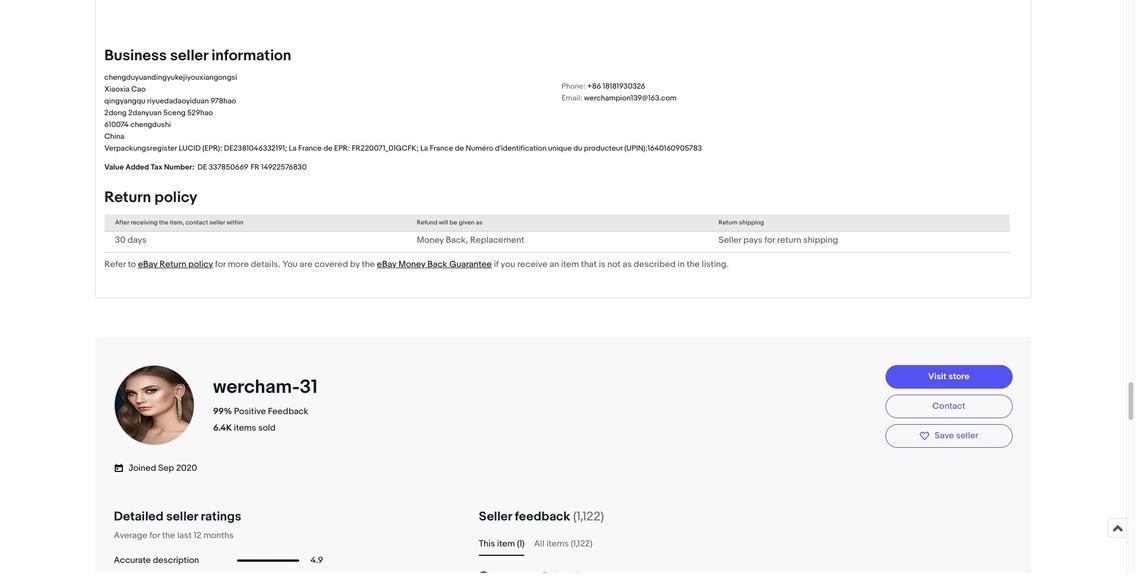 Task type: describe. For each thing, give the bounding box(es) containing it.
wercham 31 image
[[113, 364, 195, 447]]

fr
[[251, 162, 260, 172]]

average
[[114, 531, 147, 542]]

information
[[212, 47, 291, 65]]

an
[[550, 259, 559, 270]]

detailed seller ratings
[[114, 510, 241, 525]]

529hao
[[187, 108, 213, 118]]

items inside 99% positive feedback 6.4k items sold
[[234, 423, 256, 434]]

(epr):
[[202, 144, 222, 153]]

seller for business seller information
[[170, 47, 208, 65]]

30 days
[[115, 235, 147, 246]]

accurate
[[114, 556, 151, 567]]

visit store
[[929, 371, 970, 382]]

1 horizontal spatial as
[[623, 259, 632, 270]]

listing.
[[702, 259, 729, 270]]

visit
[[929, 371, 947, 382]]

ebay money back guarantee link
[[377, 259, 492, 270]]

ratings
[[201, 510, 241, 525]]

this
[[479, 539, 495, 550]]

item,
[[170, 219, 184, 226]]

this item (1)
[[479, 539, 525, 550]]

that
[[581, 259, 597, 270]]

0 horizontal spatial item
[[497, 539, 515, 550]]

business seller information
[[104, 47, 291, 65]]

the left last
[[162, 531, 175, 542]]

xiaoxia
[[104, 84, 130, 94]]

guarantee
[[450, 259, 492, 270]]

joined
[[129, 463, 156, 475]]

will
[[439, 219, 448, 226]]

fr220071_01gcfk;
[[352, 144, 419, 153]]

1 vertical spatial policy
[[188, 259, 213, 270]]

business
[[104, 47, 167, 65]]

all
[[534, 539, 545, 550]]

(1,122) for all items (1,122)
[[571, 539, 593, 550]]

2dong
[[104, 108, 127, 118]]

0 horizontal spatial shipping
[[740, 219, 764, 226]]

described
[[634, 259, 676, 270]]

seller for seller feedback (1,122)
[[479, 510, 512, 525]]

value added tax number: de 337850669 fr 14922576830
[[104, 162, 307, 172]]

save seller button
[[886, 425, 1013, 448]]

by
[[350, 259, 360, 270]]

after receiving the item, contact seller within
[[115, 219, 243, 226]]

visit store link
[[886, 366, 1013, 389]]

sold
[[258, 423, 276, 434]]

qingyangqu
[[104, 96, 145, 106]]

feedback
[[515, 510, 571, 525]]

the left item,
[[159, 219, 169, 226]]

seller pays for return shipping
[[719, 235, 839, 246]]

chengdushi
[[130, 120, 171, 129]]

the right in
[[687, 259, 700, 270]]

joined sep 2020
[[129, 463, 197, 475]]

1 la from the left
[[289, 144, 297, 153]]

in
[[678, 259, 685, 270]]

refer
[[104, 259, 126, 270]]

30
[[115, 235, 126, 246]]

return for return policy
[[104, 189, 151, 207]]

1 horizontal spatial return
[[160, 259, 186, 270]]

tax
[[151, 162, 163, 172]]

refer to ebay return policy for more details. you are covered by the ebay money back guarantee if you receive an item that is not as described in the listing.
[[104, 259, 729, 270]]

return shipping
[[719, 219, 764, 226]]

is
[[599, 259, 606, 270]]

months
[[204, 531, 234, 542]]

money back, replacement
[[417, 235, 525, 246]]

feedback
[[268, 406, 309, 418]]

1 ebay from the left
[[138, 259, 158, 270]]

chengduyuandingyukejiyouxiangongsi
[[104, 73, 237, 82]]

after
[[115, 219, 129, 226]]

0 vertical spatial policy
[[155, 189, 198, 207]]

0 horizontal spatial for
[[149, 531, 160, 542]]

phone:
[[562, 82, 586, 91]]

return
[[778, 235, 802, 246]]

you
[[501, 259, 516, 270]]

6.4k
[[213, 423, 232, 434]]

refund
[[417, 219, 438, 226]]

back
[[428, 259, 448, 270]]

du
[[574, 144, 583, 153]]

wercham-31
[[213, 376, 318, 399]]

2 ebay from the left
[[377, 259, 397, 270]]

seller left within
[[210, 219, 225, 226]]

1 de from the left
[[324, 144, 333, 153]]



Task type: locate. For each thing, give the bounding box(es) containing it.
description
[[153, 556, 199, 567]]

store
[[949, 371, 970, 382]]

email:
[[562, 93, 583, 103]]

contact
[[933, 401, 966, 412]]

replacement
[[470, 235, 525, 246]]

0 vertical spatial money
[[417, 235, 444, 246]]

978hao
[[211, 96, 236, 106]]

last
[[177, 531, 192, 542]]

positive
[[234, 406, 266, 418]]

1 vertical spatial (1,122)
[[571, 539, 593, 550]]

pays
[[744, 235, 763, 246]]

1 vertical spatial as
[[623, 259, 632, 270]]

france left epr:
[[298, 144, 322, 153]]

1 vertical spatial item
[[497, 539, 515, 550]]

0 vertical spatial item
[[561, 259, 579, 270]]

99% positive feedback 6.4k items sold
[[213, 406, 309, 434]]

1 horizontal spatial items
[[547, 539, 569, 550]]

accurate description
[[114, 556, 199, 567]]

receive
[[518, 259, 548, 270]]

1 horizontal spatial de
[[455, 144, 464, 153]]

unique
[[549, 144, 572, 153]]

numéro
[[466, 144, 494, 153]]

1 horizontal spatial ebay
[[377, 259, 397, 270]]

policy
[[155, 189, 198, 207], [188, 259, 213, 270]]

seller right save in the bottom right of the page
[[957, 431, 979, 442]]

0 horizontal spatial items
[[234, 423, 256, 434]]

1 horizontal spatial item
[[561, 259, 579, 270]]

verpackungsregister
[[104, 144, 177, 153]]

cao
[[131, 84, 146, 94]]

as right not
[[623, 259, 632, 270]]

0 vertical spatial shipping
[[740, 219, 764, 226]]

ebay
[[138, 259, 158, 270], [377, 259, 397, 270]]

de2381046332191;
[[224, 144, 287, 153]]

1 vertical spatial items
[[547, 539, 569, 550]]

1 horizontal spatial france
[[430, 144, 453, 153]]

chengduyuandingyukejiyouxiangongsi xiaoxia cao qingyangqu riyuedadaoyiduan 978hao 2dong 2danyuan 5ceng 529hao 610074 chengdushi china
[[104, 73, 237, 141]]

money left back
[[399, 259, 426, 270]]

contact link
[[886, 395, 1013, 419]]

seller down return shipping
[[719, 235, 742, 246]]

if
[[494, 259, 499, 270]]

+86
[[588, 82, 601, 91]]

for left the "more"
[[215, 259, 226, 270]]

1 vertical spatial return
[[719, 219, 738, 226]]

item left (1)
[[497, 539, 515, 550]]

return up listing. in the right of the page
[[719, 219, 738, 226]]

are
[[300, 259, 313, 270]]

france
[[298, 144, 322, 153], [430, 144, 453, 153]]

0 horizontal spatial ebay
[[138, 259, 158, 270]]

1 horizontal spatial for
[[215, 259, 226, 270]]

return
[[104, 189, 151, 207], [719, 219, 738, 226], [160, 259, 186, 270]]

(1,122) up all items (1,122)
[[573, 510, 604, 525]]

(1,122) right all
[[571, 539, 593, 550]]

1 horizontal spatial seller
[[719, 235, 742, 246]]

for right pays
[[765, 235, 776, 246]]

save seller
[[935, 431, 979, 442]]

seller for detailed seller ratings
[[166, 510, 198, 525]]

99%
[[213, 406, 232, 418]]

return right to
[[160, 259, 186, 270]]

items right all
[[547, 539, 569, 550]]

0 horizontal spatial as
[[476, 219, 483, 226]]

text__icon wrapper image
[[114, 462, 129, 474]]

1 horizontal spatial la
[[421, 144, 428, 153]]

la right fr220071_01gcfk;
[[421, 144, 428, 153]]

2 la from the left
[[421, 144, 428, 153]]

return policy
[[104, 189, 198, 207]]

not
[[608, 259, 621, 270]]

de left epr:
[[324, 144, 333, 153]]

money
[[417, 235, 444, 246], [399, 259, 426, 270]]

seller up this item (1)
[[479, 510, 512, 525]]

added
[[126, 162, 149, 172]]

value
[[104, 162, 124, 172]]

return for return shipping
[[719, 219, 738, 226]]

ebay return policy link
[[138, 259, 213, 270]]

d'identification
[[495, 144, 547, 153]]

0 vertical spatial (1,122)
[[573, 510, 604, 525]]

producteur
[[584, 144, 623, 153]]

days
[[128, 235, 147, 246]]

werchampion139@163.com
[[584, 93, 677, 103]]

0 horizontal spatial france
[[298, 144, 322, 153]]

de
[[198, 162, 207, 172]]

0 vertical spatial for
[[765, 235, 776, 246]]

0 vertical spatial as
[[476, 219, 483, 226]]

wercham-
[[213, 376, 300, 399]]

1 vertical spatial for
[[215, 259, 226, 270]]

(1,122) for seller feedback (1,122)
[[573, 510, 604, 525]]

1 vertical spatial money
[[399, 259, 426, 270]]

detailed
[[114, 510, 164, 525]]

1 horizontal spatial shipping
[[804, 235, 839, 246]]

2 vertical spatial return
[[160, 259, 186, 270]]

ebay right 'by'
[[377, 259, 397, 270]]

france left numéro
[[430, 144, 453, 153]]

2 horizontal spatial return
[[719, 219, 738, 226]]

within
[[227, 219, 243, 226]]

12
[[194, 531, 202, 542]]

2 vertical spatial for
[[149, 531, 160, 542]]

0 horizontal spatial de
[[324, 144, 333, 153]]

0 horizontal spatial la
[[289, 144, 297, 153]]

tab list
[[479, 538, 1013, 552]]

you
[[282, 259, 298, 270]]

more
[[228, 259, 249, 270]]

shipping right the return
[[804, 235, 839, 246]]

0 vertical spatial seller
[[719, 235, 742, 246]]

shipping
[[740, 219, 764, 226], [804, 235, 839, 246]]

1 vertical spatial seller
[[479, 510, 512, 525]]

sep
[[158, 463, 174, 475]]

18181930326
[[603, 82, 646, 91]]

ebay right to
[[138, 259, 158, 270]]

receiving
[[131, 219, 158, 226]]

wercham-31 link
[[213, 376, 322, 399]]

shipping up pays
[[740, 219, 764, 226]]

the right 'by'
[[362, 259, 375, 270]]

0 horizontal spatial seller
[[479, 510, 512, 525]]

de
[[324, 144, 333, 153], [455, 144, 464, 153]]

epr:
[[334, 144, 350, 153]]

details.
[[251, 259, 280, 270]]

1 france from the left
[[298, 144, 322, 153]]

337850669
[[209, 162, 248, 172]]

la up 14922576830
[[289, 144, 297, 153]]

0 horizontal spatial return
[[104, 189, 151, 207]]

tab list containing this item (1)
[[479, 538, 1013, 552]]

0 vertical spatial items
[[234, 423, 256, 434]]

seller for seller pays for return shipping
[[719, 235, 742, 246]]

as right given
[[476, 219, 483, 226]]

2danyuan
[[128, 108, 162, 118]]

seller inside button
[[957, 431, 979, 442]]

0 vertical spatial return
[[104, 189, 151, 207]]

item right an
[[561, 259, 579, 270]]

5ceng
[[163, 108, 186, 118]]

verpackungsregister lucid (epr): de2381046332191; la france de epr: fr220071_01gcfk; la france de numéro d'identification unique du producteur (upin):1640160905783
[[104, 144, 702, 153]]

phone: +86 18181930326 email: werchampion139@163.com
[[562, 82, 677, 103]]

item
[[561, 259, 579, 270], [497, 539, 515, 550]]

china
[[104, 132, 124, 141]]

as
[[476, 219, 483, 226], [623, 259, 632, 270]]

riyuedadaoyiduan
[[147, 96, 209, 106]]

2 de from the left
[[455, 144, 464, 153]]

contact
[[186, 219, 208, 226]]

for
[[765, 235, 776, 246], [215, 259, 226, 270], [149, 531, 160, 542]]

items inside tab list
[[547, 539, 569, 550]]

lucid
[[179, 144, 201, 153]]

1 vertical spatial shipping
[[804, 235, 839, 246]]

seller up chengduyuandingyukejiyouxiangongsi
[[170, 47, 208, 65]]

for right average
[[149, 531, 160, 542]]

de left numéro
[[455, 144, 464, 153]]

seller for save seller
[[957, 431, 979, 442]]

money down refund
[[417, 235, 444, 246]]

policy left the "more"
[[188, 259, 213, 270]]

be
[[450, 219, 458, 226]]

policy up item,
[[155, 189, 198, 207]]

seller
[[719, 235, 742, 246], [479, 510, 512, 525]]

seller feedback (1,122)
[[479, 510, 604, 525]]

return up after in the top left of the page
[[104, 189, 151, 207]]

(upin):1640160905783
[[625, 144, 702, 153]]

seller up last
[[166, 510, 198, 525]]

2 horizontal spatial for
[[765, 235, 776, 246]]

items down positive
[[234, 423, 256, 434]]

all items (1,122)
[[534, 539, 593, 550]]

to
[[128, 259, 136, 270]]

2 france from the left
[[430, 144, 453, 153]]



Task type: vqa. For each thing, say whether or not it's contained in the screenshot.
Discover image
no



